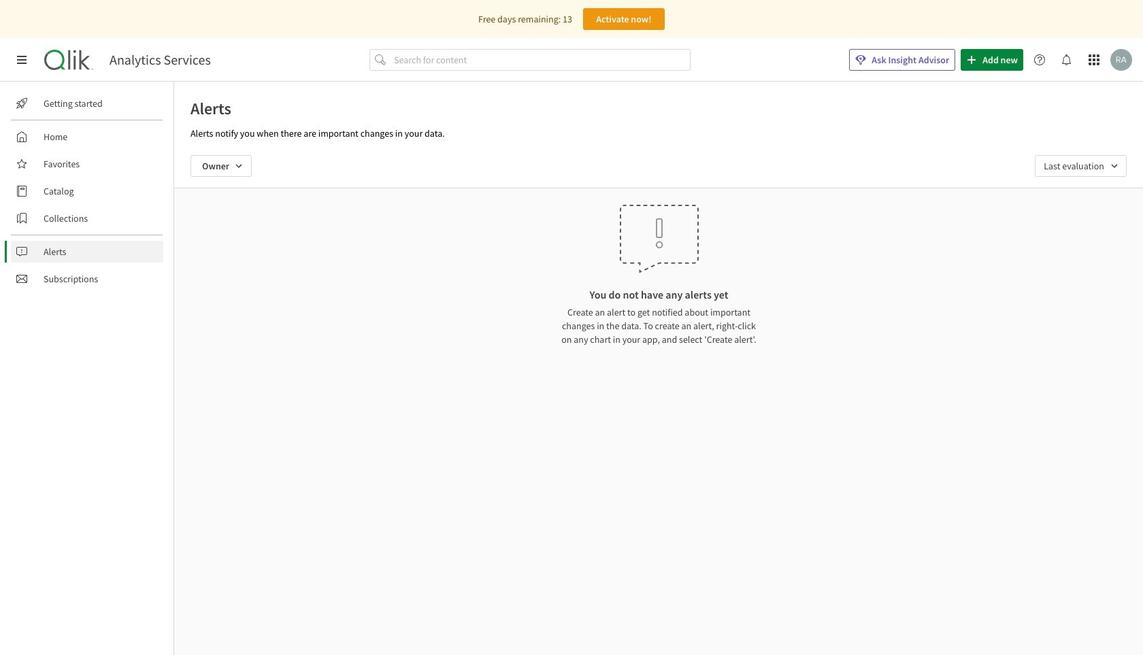 Task type: vqa. For each thing, say whether or not it's contained in the screenshot.
field within Filters Region
yes



Task type: describe. For each thing, give the bounding box(es) containing it.
ruby anderson image
[[1111, 49, 1133, 71]]



Task type: locate. For each thing, give the bounding box(es) containing it.
Search for content text field
[[392, 49, 691, 71]]

analytics services element
[[110, 52, 211, 68]]

none field inside filters region
[[1036, 155, 1128, 177]]

navigation pane element
[[0, 87, 174, 296]]

None field
[[1036, 155, 1128, 177]]

filters region
[[174, 144, 1144, 188]]

close sidebar menu image
[[16, 54, 27, 65]]



